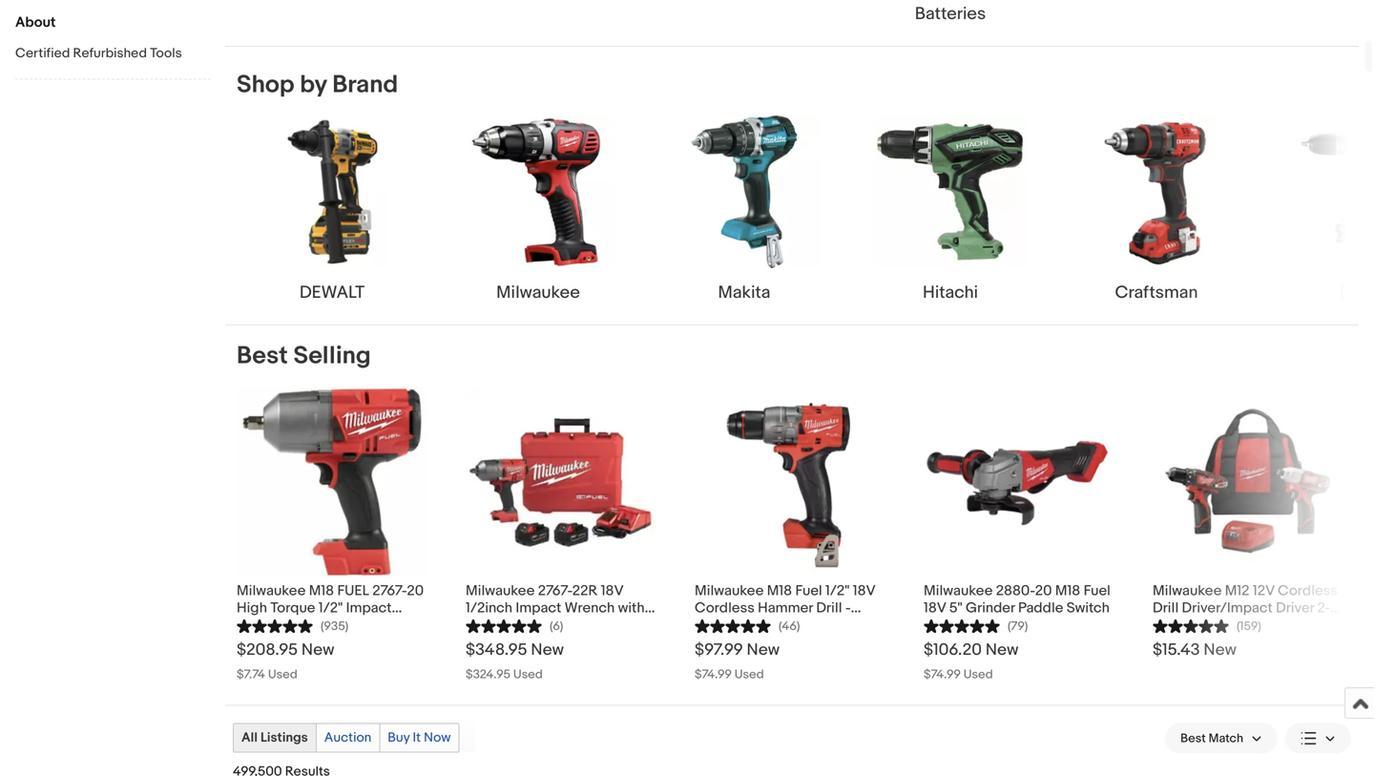 Task type: vqa. For each thing, say whether or not it's contained in the screenshot.
2nd New from the right
yes



Task type: locate. For each thing, give the bounding box(es) containing it.
18v left 5"
[[924, 600, 947, 617]]

craftsman link
[[1062, 116, 1253, 305]]

tool up '$15.43'
[[1153, 617, 1181, 634]]

-
[[846, 600, 851, 617]]

1 horizontal spatial 4.9 out of 5 stars image
[[695, 617, 771, 634]]

new down (935)
[[302, 640, 335, 660]]

5 out of 5 stars image up $106.20
[[924, 617, 1001, 634]]

milwaukee inside milwaukee link
[[497, 282, 580, 303]]

5 out of 5 stars image up the "$348.95"
[[466, 617, 542, 634]]

2880-
[[996, 582, 1036, 600]]

used down $97.99
[[735, 667, 764, 682]]

(46)
[[779, 619, 800, 634]]

hammer
[[758, 600, 813, 617]]

1 horizontal spatial 5 out of 5 stars image
[[924, 617, 1001, 634]]

makita
[[718, 282, 771, 303]]

0 vertical spatial tool
[[961, 0, 994, 1]]

drill inside milwaukee m18 fuel 1/2" 18v cordless hammer drill - 2904-20
[[817, 600, 843, 617]]

kit
[[1237, 617, 1254, 634]]

18v inside milwaukee m18 fuel 1/2" 18v cordless hammer drill - 2904-20
[[853, 582, 876, 600]]

0 horizontal spatial 4.9 out of 5 stars image
[[237, 617, 313, 634]]

ring
[[518, 617, 548, 634]]

1 horizontal spatial tool
[[1153, 617, 1181, 634]]

driver/impact
[[1182, 600, 1273, 617]]

drill up '$15.43'
[[1153, 600, 1179, 617]]

milwaukee inside "milwaukee m12 12v cordless drill driver/impact driver 2- tool combo kit (2494-22)"
[[1153, 582, 1222, 600]]

20
[[1036, 582, 1053, 600], [734, 617, 751, 634]]

milwaukee
[[497, 282, 580, 303], [466, 582, 535, 600], [695, 582, 764, 600], [924, 582, 993, 600], [1153, 582, 1222, 600]]

(6) link
[[466, 617, 564, 634]]

2 drill from the left
[[1153, 600, 1179, 617]]

new down (46) link
[[747, 640, 780, 660]]

1 horizontal spatial 20
[[1036, 582, 1053, 600]]

4.9 out of 5 stars image up $97.99
[[695, 617, 771, 634]]

tool
[[961, 0, 994, 1], [1153, 617, 1181, 634]]

drill
[[817, 600, 843, 617], [1153, 600, 1179, 617]]

0 horizontal spatial $74.99
[[695, 667, 732, 682]]

1/2"
[[826, 582, 850, 600]]

new inside $208.95 new $7.74 used
[[302, 640, 335, 660]]

$74.99 inside $106.20 new $74.99 used
[[924, 667, 961, 682]]

1 new from the left
[[302, 640, 335, 660]]

fuel left "1/2"" at the right of the page
[[796, 582, 823, 600]]

buy it now link
[[380, 724, 459, 752]]

1 5 out of 5 stars image from the left
[[466, 617, 542, 634]]

m18 up (46)
[[767, 582, 793, 600]]

new down (6) in the bottom left of the page
[[531, 640, 564, 660]]

2 fuel from the left
[[1084, 582, 1111, 600]]

used inside $348.95 new $324.95 used
[[514, 667, 543, 682]]

tool inside power tool batteries
[[961, 0, 994, 1]]

5"
[[950, 600, 963, 617]]

1 horizontal spatial cordless
[[1279, 582, 1338, 600]]

milwaukee inside milwaukee 2767-22r 18v 1/2inch impact wrench with friction ring kit- red
[[466, 582, 535, 600]]

2 4.9 out of 5 stars image from the left
[[695, 617, 771, 634]]

cordless up $97.99
[[695, 600, 755, 617]]

0 horizontal spatial cordless
[[695, 600, 755, 617]]

best left "match" at the bottom of page
[[1181, 731, 1207, 746]]

0 horizontal spatial 5 out of 5 stars image
[[466, 617, 542, 634]]

$74.99 down $97.99
[[695, 667, 732, 682]]

1 $74.99 from the left
[[695, 667, 732, 682]]

milwaukee 2767-22r 18v 1/2inch impact wrench with friction ring kit- red
[[466, 582, 645, 634]]

power tool batteries
[[908, 0, 994, 24]]

1 horizontal spatial $74.99
[[924, 667, 961, 682]]

1 drill from the left
[[817, 600, 843, 617]]

used for $97.99
[[735, 667, 764, 682]]

match
[[1209, 731, 1244, 746]]

drill inside "milwaukee m12 12v cordless drill driver/impact driver 2- tool combo kit (2494-22)"
[[1153, 600, 1179, 617]]

1 vertical spatial best
[[1181, 731, 1207, 746]]

1 horizontal spatial 18v
[[853, 582, 876, 600]]

2 $74.99 from the left
[[924, 667, 961, 682]]

m18
[[767, 582, 793, 600], [1056, 582, 1081, 600]]

now
[[424, 730, 451, 746]]

$74.99
[[695, 667, 732, 682], [924, 667, 961, 682]]

switch
[[1067, 600, 1110, 617]]

used inside $97.99 new $74.99 used
[[735, 667, 764, 682]]

wrench
[[565, 600, 615, 617]]

used inside $106.20 new $74.99 used
[[964, 667, 993, 682]]

cordless up 22)
[[1279, 582, 1338, 600]]

3 new from the left
[[747, 640, 780, 660]]

best inside best match "dropdown button"
[[1181, 731, 1207, 746]]

best left selling
[[237, 341, 288, 371]]

$74.99 inside $97.99 new $74.99 used
[[695, 667, 732, 682]]

used right $324.95
[[514, 667, 543, 682]]

fuel
[[796, 582, 823, 600], [1084, 582, 1111, 600]]

1 horizontal spatial drill
[[1153, 600, 1179, 617]]

new inside $348.95 new $324.95 used
[[531, 640, 564, 660]]

0 horizontal spatial 20
[[734, 617, 751, 634]]

2 m18 from the left
[[1056, 582, 1081, 600]]

best
[[237, 341, 288, 371], [1181, 731, 1207, 746]]

new inside $106.20 new $74.99 used
[[986, 640, 1019, 660]]

1 m18 from the left
[[767, 582, 793, 600]]

new inside $97.99 new $74.99 used
[[747, 640, 780, 660]]

0 vertical spatial best
[[237, 341, 288, 371]]

4.8 out of 5 stars image
[[1153, 617, 1230, 634]]

5 out of 5 stars image
[[466, 617, 542, 634], [924, 617, 1001, 634]]

milwaukee for milwaukee 2880-20 m18 fuel 18v 5" grinder paddle switch
[[924, 582, 993, 600]]

driver
[[1277, 600, 1315, 617]]

$208.95 new $7.74 used
[[237, 640, 335, 682]]

1 4.9 out of 5 stars image from the left
[[237, 617, 313, 634]]

2 used from the left
[[514, 667, 543, 682]]

2 new from the left
[[531, 640, 564, 660]]

milwaukee 2880-20 m18 fuel 18v 5" grinder paddle switch link
[[924, 578, 1115, 617]]

0 vertical spatial 20
[[1036, 582, 1053, 600]]

certified
[[15, 45, 70, 62]]

makita link
[[649, 116, 840, 305]]

1 used from the left
[[268, 667, 298, 682]]

milwaukee 2880-20 m18 fuel 18v 5" grinder paddle switch image
[[924, 387, 1115, 578]]

4.9 out of 5 stars image
[[237, 617, 313, 634], [695, 617, 771, 634]]

ryob
[[1341, 282, 1375, 303]]

1 horizontal spatial best
[[1181, 731, 1207, 746]]

0 horizontal spatial tool
[[961, 0, 994, 1]]

0 horizontal spatial best
[[237, 341, 288, 371]]

new for $97.99 new
[[747, 640, 780, 660]]

(159) link
[[1153, 617, 1262, 634]]

milwaukee for milwaukee m12 12v cordless drill driver/impact driver 2- tool combo kit (2494-22)
[[1153, 582, 1222, 600]]

$324.95
[[466, 667, 511, 682]]

milwaukee inside milwaukee m18 fuel 1/2" 18v cordless hammer drill - 2904-20
[[695, 582, 764, 600]]

best for best match
[[1181, 731, 1207, 746]]

4 new from the left
[[986, 640, 1019, 660]]

best match button
[[1166, 723, 1278, 754]]

1 vertical spatial 20
[[734, 617, 751, 634]]

(935) link
[[237, 617, 349, 634]]

0 horizontal spatial 18v
[[601, 582, 624, 600]]

cordless inside "milwaukee m12 12v cordless drill driver/impact driver 2- tool combo kit (2494-22)"
[[1279, 582, 1338, 600]]

milwaukee 2767-22r 18v 1/2inch impact wrench with friction ring kit- red link
[[466, 578, 657, 634]]

2 horizontal spatial 18v
[[924, 600, 947, 617]]

milwaukee inside milwaukee 2880-20 m18 fuel 18v 5" grinder paddle switch
[[924, 582, 993, 600]]

cordless
[[1279, 582, 1338, 600], [695, 600, 755, 617]]

new down combo
[[1204, 640, 1237, 660]]

m12
[[1226, 582, 1250, 600]]

shop by brand
[[237, 70, 398, 100]]

(159)
[[1237, 619, 1262, 634]]

milwaukee m18 fuel 1/2" 18v cordless hammer drill - 2904-20 image
[[710, 387, 871, 578]]

used inside $208.95 new $7.74 used
[[268, 667, 298, 682]]

4.9 out of 5 stars image up $208.95
[[237, 617, 313, 634]]

used
[[268, 667, 298, 682], [514, 667, 543, 682], [735, 667, 764, 682], [964, 667, 993, 682]]

cordless inside milwaukee m18 fuel 1/2" 18v cordless hammer drill - 2904-20
[[695, 600, 755, 617]]

used for $106.20
[[964, 667, 993, 682]]

tool up batteries on the top of the page
[[961, 0, 994, 1]]

1 vertical spatial tool
[[1153, 617, 1181, 634]]

used down $106.20
[[964, 667, 993, 682]]

4 used from the left
[[964, 667, 993, 682]]

fuel right paddle
[[1084, 582, 1111, 600]]

(46) link
[[695, 617, 800, 634]]

all listings link
[[234, 724, 316, 752]]

$74.99 down $106.20
[[924, 667, 961, 682]]

22r
[[573, 582, 598, 600]]

best match
[[1181, 731, 1244, 746]]

milwaukee image
[[462, 116, 615, 268]]

2 5 out of 5 stars image from the left
[[924, 617, 1001, 634]]

paddle
[[1019, 600, 1064, 617]]

1 horizontal spatial m18
[[1056, 582, 1081, 600]]

m18 inside milwaukee m18 fuel 1/2" 18v cordless hammer drill - 2904-20
[[767, 582, 793, 600]]

power
[[908, 0, 957, 1]]

3 used from the left
[[735, 667, 764, 682]]

drill left -
[[817, 600, 843, 617]]

milwaukee link
[[443, 116, 634, 305]]

listings
[[261, 730, 308, 746]]

new down '(79)'
[[986, 640, 1019, 660]]

$7.74
[[237, 667, 265, 682]]

milwaukee m18 fuel 1/2" 18v cordless hammer drill - 2904-20 link
[[695, 578, 886, 634]]

$15.43 new
[[1153, 640, 1237, 660]]

(2494-
[[1257, 617, 1299, 634]]

18v inside milwaukee 2767-22r 18v 1/2inch impact wrench with friction ring kit- red
[[601, 582, 624, 600]]

used down $208.95
[[268, 667, 298, 682]]

5 out of 5 stars image for $106.20
[[924, 617, 1001, 634]]

0 horizontal spatial drill
[[817, 600, 843, 617]]

m18 right 2880-
[[1056, 582, 1081, 600]]

0 horizontal spatial m18
[[767, 582, 793, 600]]

$97.99
[[695, 640, 743, 660]]

18v right 22r
[[601, 582, 624, 600]]

buy
[[388, 730, 410, 746]]

1 horizontal spatial fuel
[[1084, 582, 1111, 600]]

1 fuel from the left
[[796, 582, 823, 600]]

hitachi link
[[855, 116, 1046, 305]]

red
[[577, 617, 603, 634]]

18v right -
[[853, 582, 876, 600]]

0 horizontal spatial fuel
[[796, 582, 823, 600]]

new
[[302, 640, 335, 660], [531, 640, 564, 660], [747, 640, 780, 660], [986, 640, 1019, 660], [1204, 640, 1237, 660]]



Task type: describe. For each thing, give the bounding box(es) containing it.
all listings
[[242, 730, 308, 746]]

impact
[[516, 600, 562, 617]]

it
[[413, 730, 421, 746]]

$97.99 new $74.99 used
[[695, 640, 780, 682]]

best for best selling
[[237, 341, 288, 371]]

fuel inside milwaukee 2880-20 m18 fuel 18v 5" grinder paddle switch
[[1084, 582, 1111, 600]]

(79) link
[[924, 617, 1029, 634]]

new for $106.20 new
[[986, 640, 1019, 660]]

ryob link
[[1268, 116, 1375, 305]]

craftsman
[[1116, 282, 1199, 303]]

friction
[[466, 617, 515, 634]]

milwaukee for milwaukee 2767-22r 18v 1/2inch impact wrench with friction ring kit- red
[[466, 582, 535, 600]]

m18 inside milwaukee 2880-20 m18 fuel 18v 5" grinder paddle switch
[[1056, 582, 1081, 600]]

power tool batteries link
[[855, 0, 1046, 26]]

about
[[15, 14, 56, 31]]

(935)
[[321, 619, 349, 634]]

all
[[242, 730, 258, 746]]

4.9 out of 5 stars image for $208.95
[[237, 617, 313, 634]]

(6)
[[550, 619, 564, 634]]

20 inside milwaukee m18 fuel 1/2" 18v cordless hammer drill - 2904-20
[[734, 617, 751, 634]]

4.9 out of 5 stars image for $97.99
[[695, 617, 771, 634]]

milwaukee m18 fuel 1/2" 18v cordless hammer drill - 2904-20
[[695, 582, 876, 634]]

milwaukee 2880-20 m18 fuel 18v 5" grinder paddle switch
[[924, 582, 1111, 617]]

auction
[[324, 730, 372, 746]]

dewalt link
[[237, 116, 428, 305]]

combo
[[1184, 617, 1233, 634]]

used for $348.95
[[514, 667, 543, 682]]

batteries
[[915, 3, 986, 24]]

$74.99 for $106.20
[[924, 667, 961, 682]]

dewalt
[[300, 282, 365, 303]]

tool inside "milwaukee m12 12v cordless drill driver/impact driver 2- tool combo kit (2494-22)"
[[1153, 617, 1181, 634]]

with
[[618, 600, 645, 617]]

craftsman image
[[1096, 116, 1219, 268]]

$106.20
[[924, 640, 982, 660]]

refurbished
[[73, 45, 147, 62]]

(79)
[[1008, 619, 1029, 634]]

milwaukee m12 12v cordless drill driver/impact driver 2- tool combo kit (2494-22) link
[[1153, 578, 1344, 634]]

milwaukee m18 fuel 2767-20 high torque 1/2" impact wrench with friction ring (tool only) image
[[237, 387, 428, 578]]

fuel inside milwaukee m18 fuel 1/2" 18v cordless hammer drill - 2904-20
[[796, 582, 823, 600]]

ryobi image
[[1287, 116, 1375, 268]]

grinder
[[966, 600, 1015, 617]]

22)
[[1299, 617, 1319, 634]]

certified refurbished tools link
[[15, 45, 211, 63]]

18v inside milwaukee 2880-20 m18 fuel 18v 5" grinder paddle switch
[[924, 600, 947, 617]]

milwaukee for milwaukee
[[497, 282, 580, 303]]

5 new from the left
[[1204, 640, 1237, 660]]

new for $208.95 new
[[302, 640, 335, 660]]

new for $348.95 new
[[531, 640, 564, 660]]

2767-
[[538, 582, 573, 600]]

milwaukee m12 12v cordless drill driver/impact driver 2- tool combo kit (2494-22)
[[1153, 582, 1338, 634]]

$15.43
[[1153, 640, 1201, 660]]

$348.95
[[466, 640, 528, 660]]

hitachi image
[[875, 116, 1027, 268]]

kit-
[[551, 617, 573, 634]]

20 inside milwaukee 2880-20 m18 fuel 18v 5" grinder paddle switch
[[1036, 582, 1053, 600]]

best selling
[[237, 341, 371, 371]]

auction link
[[317, 724, 379, 752]]

selling
[[294, 341, 371, 371]]

makita image
[[668, 116, 821, 268]]

2904-
[[695, 617, 734, 634]]

buy it now
[[388, 730, 451, 746]]

$208.95
[[237, 640, 298, 660]]

$74.99 for $97.99
[[695, 667, 732, 682]]

by
[[300, 70, 327, 100]]

1/2inch
[[466, 600, 513, 617]]

$348.95 new $324.95 used
[[466, 640, 564, 682]]

used for $208.95
[[268, 667, 298, 682]]

brand
[[332, 70, 398, 100]]

5 out of 5 stars image for $348.95
[[466, 617, 542, 634]]

12v
[[1253, 582, 1275, 600]]

tools
[[150, 45, 182, 62]]

milwaukee 2767-22r 18v 1/2inch impact wrench with friction ring kit- red image
[[466, 387, 657, 578]]

hitachi
[[923, 282, 979, 303]]

certified refurbished tools
[[15, 45, 182, 62]]

dewalt image
[[276, 116, 388, 268]]

2-
[[1318, 600, 1331, 617]]

$106.20 new $74.99 used
[[924, 640, 1019, 682]]

milwaukee m12 12v cordless drill driver/impact driver 2-tool combo kit (2494-22) image
[[1153, 387, 1344, 578]]

shop
[[237, 70, 295, 100]]

milwaukee for milwaukee m18 fuel 1/2" 18v cordless hammer drill - 2904-20
[[695, 582, 764, 600]]

view: list view image
[[1301, 729, 1337, 749]]



